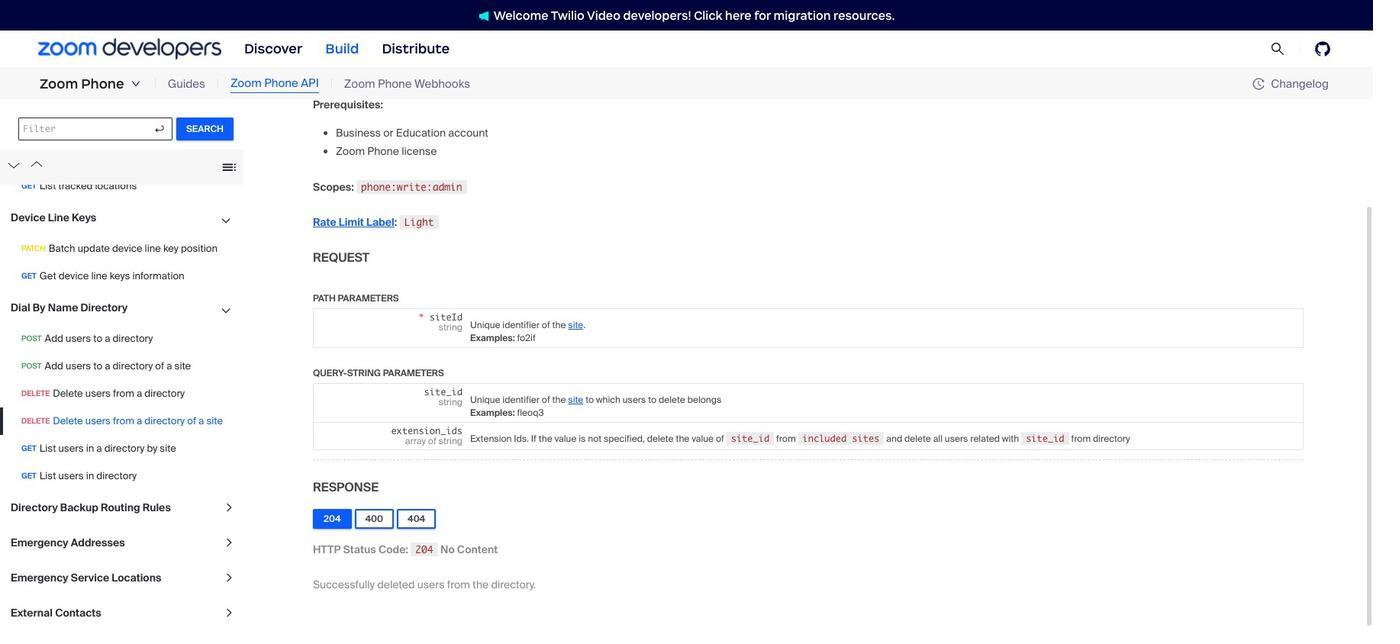 Task type: vqa. For each thing, say whether or not it's contained in the screenshot.
'HTTP'
yes



Task type: locate. For each thing, give the bounding box(es) containing it.
1 horizontal spatial zoom
[[230, 76, 262, 91]]

changelog
[[1271, 76, 1329, 91]]

deleted
[[377, 578, 415, 591]]

the
[[473, 578, 489, 591]]

2 phone from the left
[[264, 76, 298, 91]]

history image
[[1253, 78, 1271, 90], [1253, 78, 1265, 90]]

400
[[365, 513, 383, 525]]

parameters right path
[[338, 292, 399, 304]]

1 vertical spatial 204
[[415, 543, 433, 555]]

zoom
[[40, 76, 78, 92], [230, 76, 262, 91], [344, 76, 375, 91]]

zoom for zoom phone
[[40, 76, 78, 92]]

down image
[[131, 79, 140, 89]]

0 horizontal spatial phone
[[81, 76, 124, 92]]

phone left webhooks
[[378, 76, 412, 91]]

0 horizontal spatial 204
[[324, 513, 341, 525]]

zoom phone
[[40, 76, 124, 92]]

1 zoom from the left
[[40, 76, 78, 92]]

404
[[408, 513, 425, 525]]

phone left down 'image' on the top left
[[81, 76, 124, 92]]

204 up "http"
[[324, 513, 341, 525]]

directory.
[[491, 578, 536, 591]]

users
[[417, 578, 445, 591]]

path
[[313, 292, 336, 304]]

here
[[725, 8, 752, 23]]

204 inside 'button'
[[324, 513, 341, 525]]

204 left no at the left bottom of the page
[[415, 543, 433, 555]]

3 zoom from the left
[[344, 76, 375, 91]]

phone for zoom phone
[[81, 76, 124, 92]]

github image
[[1315, 41, 1330, 56]]

parameters right string
[[383, 367, 444, 379]]

1 phone from the left
[[81, 76, 124, 92]]

400 button
[[355, 509, 394, 529]]

0 vertical spatial 204
[[324, 513, 341, 525]]

2 horizontal spatial phone
[[378, 76, 412, 91]]

2 horizontal spatial zoom
[[344, 76, 375, 91]]

phone
[[81, 76, 124, 92], [264, 76, 298, 91], [378, 76, 412, 91]]

successfully
[[313, 578, 375, 591]]

0 horizontal spatial zoom
[[40, 76, 78, 92]]

no
[[440, 542, 455, 556]]

notification image
[[478, 10, 494, 21], [478, 10, 489, 21]]

phone left "api"
[[264, 76, 298, 91]]

1 horizontal spatial phone
[[264, 76, 298, 91]]

3 phone from the left
[[378, 76, 412, 91]]

zoom phone webhooks link
[[344, 75, 470, 93]]

2 zoom from the left
[[230, 76, 262, 91]]

parameters
[[338, 292, 399, 304], [383, 367, 444, 379]]

webhooks
[[414, 76, 470, 91]]

string
[[347, 367, 381, 379]]

204 button
[[313, 509, 351, 529]]

1 horizontal spatial 204
[[415, 543, 433, 555]]

http status code: 204 no content
[[313, 542, 498, 556]]

guides
[[168, 76, 205, 91]]

zoom phone webhooks
[[344, 76, 470, 91]]

204
[[324, 513, 341, 525], [415, 543, 433, 555]]

changelog link
[[1253, 76, 1329, 91]]



Task type: describe. For each thing, give the bounding box(es) containing it.
phone for zoom phone webhooks
[[378, 76, 412, 91]]

zoom for zoom phone api
[[230, 76, 262, 91]]

api
[[301, 76, 319, 91]]

welcome twilio video developers! click here for migration resources. link
[[463, 7, 910, 23]]

search image
[[1271, 42, 1285, 56]]

guides link
[[168, 75, 205, 93]]

zoom phone api link
[[230, 75, 319, 93]]

zoom developer logo image
[[38, 38, 221, 59]]

zoom phone api
[[230, 76, 319, 91]]

twilio
[[551, 8, 585, 23]]

github image
[[1315, 41, 1330, 56]]

history image down search image
[[1253, 78, 1271, 90]]

response
[[313, 479, 379, 495]]

click
[[694, 8, 722, 23]]

resources.
[[834, 8, 895, 23]]

phone for zoom phone api
[[264, 76, 298, 91]]

video
[[587, 8, 620, 23]]

for
[[754, 8, 771, 23]]

status
[[343, 542, 376, 556]]

http
[[313, 542, 341, 556]]

code:
[[379, 542, 408, 556]]

welcome
[[494, 8, 548, 23]]

request
[[313, 249, 370, 265]]

welcome twilio video developers! click here for migration resources.
[[494, 8, 895, 23]]

query-string parameters
[[313, 367, 444, 379]]

developers!
[[623, 8, 691, 23]]

query-
[[313, 367, 347, 379]]

404 button
[[397, 509, 436, 529]]

successfully deleted users from the directory.
[[313, 578, 536, 591]]

204 inside http status code: 204 no content
[[415, 543, 433, 555]]

from
[[447, 578, 470, 591]]

zoom for zoom phone webhooks
[[344, 76, 375, 91]]

history image left "changelog"
[[1253, 78, 1265, 90]]

1 vertical spatial parameters
[[383, 367, 444, 379]]

path parameters
[[313, 292, 399, 304]]

search image
[[1271, 42, 1285, 56]]

content
[[457, 542, 498, 556]]

migration
[[774, 8, 831, 23]]

0 vertical spatial parameters
[[338, 292, 399, 304]]



